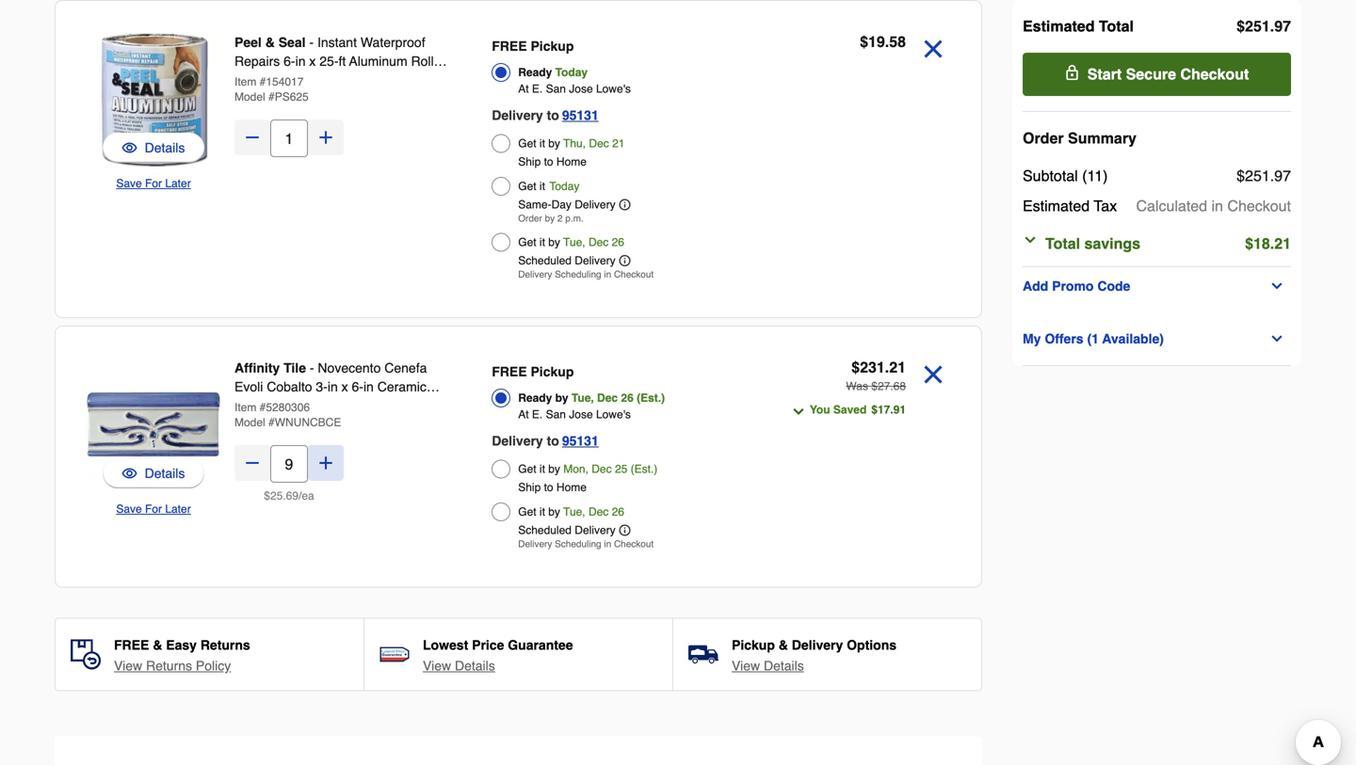 Task type: locate. For each thing, give the bounding box(es) containing it.
1 vertical spatial -
[[310, 361, 314, 376]]

it up same-
[[540, 180, 545, 193]]

2 minus image from the top
[[243, 454, 262, 473]]

item inside item #154017 model #ps625
[[235, 75, 257, 89]]

2 save from the top
[[116, 503, 142, 516]]

1 it from the top
[[540, 137, 545, 150]]

95131 button up mon,
[[562, 430, 599, 453]]

model for bullnose
[[235, 416, 265, 430]]

get it by thu, dec 21
[[518, 137, 625, 150]]

97 for estimated total
[[1275, 17, 1291, 35]]

returns up "policy"
[[200, 638, 250, 653]]

view inside pickup & delivery options view details
[[732, 659, 760, 674]]

21 for $ 18 . 21
[[1275, 235, 1291, 252]]

1 vertical spatial for
[[145, 503, 162, 516]]

pickup
[[531, 39, 574, 54], [531, 365, 574, 380], [732, 638, 775, 653]]

25 right mon,
[[615, 463, 628, 476]]

minus image down bullnose
[[243, 454, 262, 473]]

1 ready from the top
[[518, 66, 552, 79]]

scheduled delivery down 2
[[518, 254, 616, 268]]

1 vertical spatial quickview image
[[122, 464, 137, 483]]

1 lowe's from the top
[[596, 82, 631, 96]]

(11)
[[1083, 167, 1108, 185]]

- right seal in the left of the page
[[309, 35, 314, 50]]

delivery scheduling in checkout down the p.m.
[[518, 269, 654, 280]]

1 stepper number input field with increment and decrement buttons number field from the top
[[270, 120, 308, 157]]

order summary
[[1023, 130, 1137, 147]]

san for novecento cenefa evoli cobalto 3-in x 6-in ceramic bullnose tile (0.1-sq. ft/ piece)
[[546, 408, 566, 422]]

251
[[1245, 17, 1271, 35], [1245, 167, 1271, 185]]

1 at e. san jose lowe's from the top
[[518, 82, 631, 96]]

2 at from the top
[[518, 408, 529, 422]]

1 95131 button from the top
[[562, 104, 599, 127]]

21
[[612, 137, 625, 150], [1275, 235, 1291, 252], [889, 359, 906, 376]]

scheduled delivery
[[518, 254, 616, 268], [518, 524, 616, 537]]

2 horizontal spatial view
[[732, 659, 760, 674]]

2 delivery scheduling in checkout from the top
[[518, 539, 654, 550]]

1 horizontal spatial total
[[1099, 17, 1134, 35]]

option group for novecento cenefa evoli cobalto 3-in x 6-in ceramic bullnose tile (0.1-sq. ft/ piece)
[[492, 359, 753, 555]]

1 97 from the top
[[1275, 17, 1291, 35]]

0 vertical spatial -
[[309, 35, 314, 50]]

4 get from the top
[[518, 463, 537, 476]]

6-
[[284, 54, 295, 69], [352, 380, 364, 395]]

save for flashing
[[116, 177, 142, 190]]

checkout
[[1181, 65, 1249, 83], [1228, 197, 1291, 215], [614, 269, 654, 280], [614, 539, 654, 550]]

save down the instant waterproof repairs 6-in x 25-ft aluminum roll flashing image
[[116, 177, 142, 190]]

by left 2
[[545, 213, 555, 224]]

1 vertical spatial 251
[[1245, 167, 1271, 185]]

1 vertical spatial 6-
[[352, 380, 364, 395]]

minus image
[[243, 128, 262, 147], [243, 454, 262, 473]]

2 it from the top
[[540, 180, 545, 193]]

minus image for stepper number input field with increment and decrement buttons number field for plus image
[[243, 128, 262, 147]]

cenefa
[[385, 361, 427, 376]]

0 vertical spatial at e. san jose lowe's
[[518, 82, 631, 96]]

1 vertical spatial returns
[[146, 659, 192, 674]]

26 up info icon
[[612, 506, 625, 519]]

1 vertical spatial later
[[165, 503, 191, 516]]

0 vertical spatial x
[[309, 54, 316, 69]]

0 vertical spatial scheduled delivery
[[518, 254, 616, 268]]

scheduled delivery for scheduled delivery info image
[[518, 254, 616, 268]]

0 vertical spatial estimated
[[1023, 17, 1095, 35]]

1 vertical spatial jose
[[569, 408, 593, 422]]

chevron down image for you saved
[[791, 405, 806, 420]]

by left thu,
[[548, 137, 560, 150]]

21 inside $ 231 . 21 was $ 27 . 68
[[889, 359, 906, 376]]

21 right thu,
[[612, 137, 625, 150]]

scheduled down mon,
[[518, 524, 572, 537]]

2 ready from the top
[[518, 392, 552, 405]]

item down repairs
[[235, 75, 257, 89]]

item #5280306 model #wnuncbce
[[235, 401, 341, 430]]

1 vertical spatial save for later button
[[116, 500, 191, 519]]

21 for $ 231 . 21 was $ 27 . 68
[[889, 359, 906, 376]]

home
[[557, 155, 587, 169], [557, 481, 587, 495]]

lowe's for novecento cenefa evoli cobalto 3-in x 6-in ceramic bullnose tile (0.1-sq. ft/ piece)
[[596, 408, 631, 422]]

total down estimated tax
[[1046, 235, 1081, 252]]

2 save for later from the top
[[116, 503, 191, 516]]

get up same-
[[518, 180, 537, 193]]

1 e. from the top
[[532, 82, 543, 96]]

tue,
[[563, 236, 586, 249], [572, 392, 594, 405], [563, 506, 586, 519]]

option group
[[492, 33, 753, 285], [492, 359, 753, 555]]

scheduling down mon,
[[555, 539, 602, 550]]

minus image for stepper number input field with increment and decrement buttons number field related to plus icon
[[243, 454, 262, 473]]

2 97 from the top
[[1275, 167, 1291, 185]]

0 vertical spatial minus image
[[243, 128, 262, 147]]

stepper number input field with increment and decrement buttons number field for plus image
[[270, 120, 308, 157]]

0 vertical spatial jose
[[569, 82, 593, 96]]

1 vertical spatial item
[[235, 401, 257, 414]]

2 ship to home from the top
[[518, 481, 587, 495]]

1 ship to home from the top
[[518, 155, 587, 169]]

tile inside the novecento cenefa evoli cobalto 3-in x 6-in ceramic bullnose tile (0.1-sq. ft/ piece)
[[289, 398, 309, 414]]

231
[[860, 359, 885, 376]]

1 model from the top
[[235, 90, 265, 104]]

2 vertical spatial 26
[[612, 506, 625, 519]]

(est.)
[[637, 392, 665, 405], [631, 463, 658, 476]]

get down order by 2 p.m.
[[518, 236, 537, 249]]

1 horizontal spatial x
[[342, 380, 348, 395]]

estimated tax
[[1023, 197, 1117, 215]]

order up subtotal
[[1023, 130, 1064, 147]]

to up get it today on the left top
[[544, 155, 554, 169]]

save down novecento cenefa evoli cobalto 3-in x 6-in ceramic bullnose tile (0.1-sq. ft/ piece) "image"
[[116, 503, 142, 516]]

it left thu,
[[540, 137, 545, 150]]

1 option group from the top
[[492, 33, 753, 285]]

2 stepper number input field with increment and decrement buttons number field from the top
[[270, 446, 308, 483]]

delivery up get it by mon, dec 25 (est.)
[[492, 434, 543, 449]]

save for later button down novecento cenefa evoli cobalto 3-in x 6-in ceramic bullnose tile (0.1-sq. ft/ piece) "image"
[[116, 500, 191, 519]]

get down get it by mon, dec 25 (est.)
[[518, 506, 537, 519]]

0 vertical spatial remove item image
[[918, 33, 950, 65]]

ship up get it today on the left top
[[518, 155, 541, 169]]

1 vertical spatial info image
[[619, 255, 631, 267]]

1 vertical spatial save
[[116, 503, 142, 516]]

5 get from the top
[[518, 506, 537, 519]]

1 get it by tue, dec 26 from the top
[[518, 236, 625, 249]]

2 scheduled from the top
[[518, 524, 572, 537]]

0 vertical spatial scheduled
[[518, 254, 572, 268]]

model inside item #5280306 model #wnuncbce
[[235, 416, 265, 430]]

stepper number input field with increment and decrement buttons number field up the $ 25 . 69 /ea
[[270, 446, 308, 483]]

2 vertical spatial tue,
[[563, 506, 586, 519]]

in inside instant waterproof repairs 6-in x 25-ft aluminum roll flashing
[[295, 54, 306, 69]]

3 view from the left
[[732, 659, 760, 674]]

ship down get it by mon, dec 25 (est.)
[[518, 481, 541, 495]]

2 $ 251 . 97 from the top
[[1237, 167, 1291, 185]]

0 vertical spatial model
[[235, 90, 265, 104]]

1 vertical spatial minus image
[[243, 454, 262, 473]]

mon,
[[564, 463, 589, 476]]

0 horizontal spatial view
[[114, 659, 142, 674]]

home for novecento cenefa evoli cobalto 3-in x 6-in ceramic bullnose tile (0.1-sq. ft/ piece)
[[557, 481, 587, 495]]

remove item image right '58'
[[918, 33, 950, 65]]

roll
[[411, 54, 434, 69]]

estimated for estimated tax
[[1023, 197, 1090, 215]]

$ 251 . 97 for total
[[1237, 17, 1291, 35]]

secure
[[1126, 65, 1177, 83]]

0 vertical spatial e.
[[532, 82, 543, 96]]

at down ready by tue, dec 26 (est.)
[[518, 408, 529, 422]]

it down get it by mon, dec 25 (est.)
[[540, 506, 545, 519]]

save for later button for bullnose
[[116, 500, 191, 519]]

2 san from the top
[[546, 408, 566, 422]]

stepper number input field with increment and decrement buttons number field left plus image
[[270, 120, 308, 157]]

get it by tue, dec 26 down mon,
[[518, 506, 625, 519]]

save for bullnose
[[116, 503, 142, 516]]

save for later for novecento cenefa evoli cobalto 3-in x 6-in ceramic bullnose tile (0.1-sq. ft/ piece)
[[116, 503, 191, 516]]

save for later button down the instant waterproof repairs 6-in x 25-ft aluminum roll flashing image
[[116, 174, 191, 193]]

0 vertical spatial later
[[165, 177, 191, 190]]

it down order by 2 p.m.
[[540, 236, 545, 249]]

start secure checkout button
[[1023, 53, 1291, 96]]

1 vertical spatial $ 251 . 97
[[1237, 167, 1291, 185]]

1 vertical spatial 97
[[1275, 167, 1291, 185]]

& for pickup
[[779, 638, 788, 653]]

2 view details link from the left
[[732, 657, 804, 676]]

1 home from the top
[[557, 155, 587, 169]]

chevron down image for my offers (1 available)
[[1270, 332, 1285, 347]]

2 251 from the top
[[1245, 167, 1271, 185]]

0 vertical spatial at
[[518, 82, 529, 96]]

1 at from the top
[[518, 82, 529, 96]]

delivery
[[492, 108, 543, 123], [575, 198, 616, 211], [575, 254, 616, 268], [518, 269, 552, 280], [492, 434, 543, 449], [575, 524, 616, 537], [518, 539, 552, 550], [792, 638, 843, 653]]

1 vertical spatial total
[[1046, 235, 1081, 252]]

order inside option group
[[518, 213, 542, 224]]

ready for ceramic
[[518, 392, 552, 405]]

2 info image from the top
[[619, 255, 631, 267]]

0 vertical spatial quickview image
[[122, 138, 137, 157]]

2 e. from the top
[[532, 408, 543, 422]]

95131 button up thu,
[[562, 104, 599, 127]]

&
[[265, 35, 275, 50], [153, 638, 162, 653], [779, 638, 788, 653]]

1 vertical spatial delivery to 95131
[[492, 434, 599, 449]]

1 vertical spatial get it by tue, dec 26
[[518, 506, 625, 519]]

in right calculated
[[1212, 197, 1224, 215]]

0 vertical spatial delivery to 95131
[[492, 108, 599, 123]]

save for later
[[116, 177, 191, 190], [116, 503, 191, 516]]

view
[[114, 659, 142, 674], [423, 659, 451, 674], [732, 659, 760, 674]]

ship to home up get it today on the left top
[[518, 155, 587, 169]]

2 estimated from the top
[[1023, 197, 1090, 215]]

ship to home down mon,
[[518, 481, 587, 495]]

at down ready today
[[518, 82, 529, 96]]

2 option group from the top
[[492, 359, 753, 555]]

get left mon,
[[518, 463, 537, 476]]

0 horizontal spatial &
[[153, 638, 162, 653]]

view for free & easy returns view returns policy
[[114, 659, 142, 674]]

0 horizontal spatial x
[[309, 54, 316, 69]]

$ 251 . 97
[[1237, 17, 1291, 35], [1237, 167, 1291, 185]]

model for flashing
[[235, 90, 265, 104]]

view inside lowest price guarantee view details
[[423, 659, 451, 674]]

later down the instant waterproof repairs 6-in x 25-ft aluminum roll flashing image
[[165, 177, 191, 190]]

get
[[518, 137, 537, 150], [518, 180, 537, 193], [518, 236, 537, 249], [518, 463, 537, 476], [518, 506, 537, 519]]

for for bullnose
[[145, 503, 162, 516]]

0 horizontal spatial view details link
[[423, 657, 495, 676]]

2 model from the top
[[235, 416, 265, 430]]

save for later down the instant waterproof repairs 6-in x 25-ft aluminum roll flashing image
[[116, 177, 191, 190]]

info image for same-day delivery
[[619, 199, 631, 211]]

summary
[[1068, 130, 1137, 147]]

1 scheduling from the top
[[555, 269, 602, 280]]

tue, for info icon
[[563, 506, 586, 519]]

95131 for novecento cenefa evoli cobalto 3-in x 6-in ceramic bullnose tile (0.1-sq. ft/ piece)
[[562, 434, 599, 449]]

26 for scheduled delivery info image
[[612, 236, 625, 249]]

1 info image from the top
[[619, 199, 631, 211]]

2 delivery to 95131 from the top
[[492, 434, 599, 449]]

lowest
[[423, 638, 468, 653]]

1 horizontal spatial 6-
[[352, 380, 364, 395]]

2 - from the top
[[310, 361, 314, 376]]

for for flashing
[[145, 177, 162, 190]]

e. down ready by tue, dec 26 (est.)
[[532, 408, 543, 422]]

2 jose from the top
[[569, 408, 593, 422]]

0 vertical spatial san
[[546, 82, 566, 96]]

piece)
[[376, 398, 413, 414]]

1 vertical spatial 21
[[1275, 235, 1291, 252]]

2 95131 from the top
[[562, 434, 599, 449]]

1 free pickup from the top
[[492, 39, 574, 54]]

1 vertical spatial stepper number input field with increment and decrement buttons number field
[[270, 446, 308, 483]]

0 vertical spatial for
[[145, 177, 162, 190]]

dec right thu,
[[589, 137, 609, 150]]

1 vertical spatial free
[[492, 365, 527, 380]]

0 vertical spatial save for later button
[[116, 174, 191, 193]]

$ up calculated in checkout
[[1237, 167, 1245, 185]]

ready up get it by thu, dec 21
[[518, 66, 552, 79]]

instant
[[317, 35, 357, 50]]

1 quickview image from the top
[[122, 138, 137, 157]]

1 ship from the top
[[518, 155, 541, 169]]

get it today
[[518, 180, 580, 193]]

1 $ 251 . 97 from the top
[[1237, 17, 1291, 35]]

6- down seal in the left of the page
[[284, 54, 295, 69]]

1 san from the top
[[546, 82, 566, 96]]

at e. san jose lowe's for novecento cenefa evoli cobalto 3-in x 6-in ceramic bullnose tile (0.1-sq. ft/ piece)
[[518, 408, 631, 422]]

-
[[309, 35, 314, 50], [310, 361, 314, 376]]

0 horizontal spatial order
[[518, 213, 542, 224]]

ready for roll
[[518, 66, 552, 79]]

by
[[548, 137, 560, 150], [545, 213, 555, 224], [548, 236, 560, 249], [555, 392, 569, 405], [548, 463, 560, 476], [548, 506, 560, 519]]

0 vertical spatial home
[[557, 155, 587, 169]]

in down seal in the left of the page
[[295, 54, 306, 69]]

chevron down image
[[1023, 233, 1038, 248], [1270, 279, 1285, 294], [1270, 332, 1285, 347], [791, 405, 806, 420]]

saved
[[834, 404, 867, 417]]

1 minus image from the top
[[243, 128, 262, 147]]

1 jose from the top
[[569, 82, 593, 96]]

1 vertical spatial ship to home
[[518, 481, 587, 495]]

1 delivery scheduling in checkout from the top
[[518, 269, 654, 280]]

1 251 from the top
[[1245, 17, 1271, 35]]

1 vertical spatial 26
[[621, 392, 634, 405]]

model inside item #154017 model #ps625
[[235, 90, 265, 104]]

at e. san jose lowe's down ready by tue, dec 26 (est.)
[[518, 408, 631, 422]]

x inside the novecento cenefa evoli cobalto 3-in x 6-in ceramic bullnose tile (0.1-sq. ft/ piece)
[[342, 380, 348, 395]]

1 vertical spatial at
[[518, 408, 529, 422]]

item for bullnose
[[235, 401, 257, 414]]

instant waterproof repairs 6-in x 25-ft aluminum roll flashing image
[[86, 31, 221, 167]]

later
[[165, 177, 191, 190], [165, 503, 191, 516]]

2 scheduled delivery from the top
[[518, 524, 616, 537]]

ship
[[518, 155, 541, 169], [518, 481, 541, 495]]

2 vertical spatial pickup
[[732, 638, 775, 653]]

1 vertical spatial pickup
[[531, 365, 574, 380]]

x
[[309, 54, 316, 69], [342, 380, 348, 395]]

1 save for later from the top
[[116, 177, 191, 190]]

pickup & delivery options view details
[[732, 638, 897, 674]]

ship for instant waterproof repairs 6-in x 25-ft aluminum roll flashing
[[518, 155, 541, 169]]

$ left 69
[[264, 490, 270, 503]]

delivery to 95131
[[492, 108, 599, 123], [492, 434, 599, 449]]

0 vertical spatial lowe's
[[596, 82, 631, 96]]

1 vertical spatial model
[[235, 416, 265, 430]]

2 item from the top
[[235, 401, 257, 414]]

home down mon,
[[557, 481, 587, 495]]

returns
[[200, 638, 250, 653], [146, 659, 192, 674]]

27
[[878, 380, 890, 393]]

ready
[[518, 66, 552, 79], [518, 392, 552, 405]]

delivery to 95131 for novecento cenefa evoli cobalto 3-in x 6-in ceramic bullnose tile (0.1-sq. ft/ piece)
[[492, 434, 599, 449]]

2 save for later button from the top
[[116, 500, 191, 519]]

0 vertical spatial ship to home
[[518, 155, 587, 169]]

0 vertical spatial ready
[[518, 66, 552, 79]]

0 vertical spatial returns
[[200, 638, 250, 653]]

delivery scheduling in checkout
[[518, 269, 654, 280], [518, 539, 654, 550]]

& inside free & easy returns view returns policy
[[153, 638, 162, 653]]

free inside free & easy returns view returns policy
[[114, 638, 149, 653]]

save
[[116, 177, 142, 190], [116, 503, 142, 516]]

1 for from the top
[[145, 177, 162, 190]]

quickview image
[[122, 138, 137, 157], [122, 464, 137, 483]]

1 view details link from the left
[[423, 657, 495, 676]]

1 horizontal spatial view details link
[[732, 657, 804, 676]]

remove item image
[[918, 33, 950, 65], [918, 359, 950, 391]]

scheduled
[[518, 254, 572, 268], [518, 524, 572, 537]]

at
[[518, 82, 529, 96], [518, 408, 529, 422]]

251 for subtotal (11)
[[1245, 167, 1271, 185]]

today up get it by thu, dec 21
[[555, 66, 588, 79]]

2 home from the top
[[557, 481, 587, 495]]

1 vertical spatial san
[[546, 408, 566, 422]]

ship to home
[[518, 155, 587, 169], [518, 481, 587, 495]]

1 item from the top
[[235, 75, 257, 89]]

e. down ready today
[[532, 82, 543, 96]]

1 vertical spatial lowe's
[[596, 408, 631, 422]]

tile up cobalto
[[284, 361, 306, 376]]

1 vertical spatial remove item image
[[918, 359, 950, 391]]

1 vertical spatial order
[[518, 213, 542, 224]]

0 horizontal spatial returns
[[146, 659, 192, 674]]

it left mon,
[[540, 463, 545, 476]]

2 lowe's from the top
[[596, 408, 631, 422]]

6- inside instant waterproof repairs 6-in x 25-ft aluminum roll flashing
[[284, 54, 295, 69]]

0 vertical spatial save for later
[[116, 177, 191, 190]]

#ps625
[[268, 90, 309, 104]]

info image
[[619, 199, 631, 211], [619, 255, 631, 267]]

free & easy returns view returns policy
[[114, 638, 250, 674]]

x up sq. in the left of the page
[[342, 380, 348, 395]]

21 right '18'
[[1275, 235, 1291, 252]]

1 later from the top
[[165, 177, 191, 190]]

chevron down image inside my offers (1 available) link
[[1270, 332, 1285, 347]]

1 vertical spatial 95131
[[562, 434, 599, 449]]

in down the same-day delivery
[[604, 269, 612, 280]]

2 at e. san jose lowe's from the top
[[518, 408, 631, 422]]

to down get it by mon, dec 25 (est.)
[[544, 481, 554, 495]]

1 vertical spatial e.
[[532, 408, 543, 422]]

total
[[1099, 17, 1134, 35], [1046, 235, 1081, 252]]

& right peel
[[265, 35, 275, 50]]

2 view from the left
[[423, 659, 451, 674]]

1 vertical spatial delivery scheduling in checkout
[[518, 539, 654, 550]]

0 vertical spatial free pickup
[[492, 39, 574, 54]]

order down same-
[[518, 213, 542, 224]]

evoli
[[235, 380, 263, 395]]

2 for from the top
[[145, 503, 162, 516]]

1 vertical spatial free pickup
[[492, 365, 574, 380]]

free pickup up ready today
[[492, 39, 574, 54]]

ship to home for novecento cenefa evoli cobalto 3-in x 6-in ceramic bullnose tile (0.1-sq. ft/ piece)
[[518, 481, 587, 495]]

1 vertical spatial tile
[[289, 398, 309, 414]]

1 vertical spatial save for later
[[116, 503, 191, 516]]

view inside free & easy returns view returns policy
[[114, 659, 142, 674]]

1 save for later button from the top
[[116, 174, 191, 193]]

0 vertical spatial option group
[[492, 33, 753, 285]]

Stepper number input field with increment and decrement buttons number field
[[270, 120, 308, 157], [270, 446, 308, 483]]

0 vertical spatial tue,
[[563, 236, 586, 249]]

item inside item #5280306 model #wnuncbce
[[235, 401, 257, 414]]

2 ship from the top
[[518, 481, 541, 495]]

for down novecento cenefa evoli cobalto 3-in x 6-in ceramic bullnose tile (0.1-sq. ft/ piece) "image"
[[145, 503, 162, 516]]

get it by tue, dec 26
[[518, 236, 625, 249], [518, 506, 625, 519]]

save for later button
[[116, 174, 191, 193], [116, 500, 191, 519]]

delivery down the p.m.
[[575, 254, 616, 268]]

scheduled down order by 2 p.m.
[[518, 254, 572, 268]]

item down evoli
[[235, 401, 257, 414]]

order
[[1023, 130, 1064, 147], [518, 213, 542, 224]]

1 scheduled delivery from the top
[[518, 254, 616, 268]]

quickview image for bullnose
[[122, 464, 137, 483]]

free pickup for roll
[[492, 39, 574, 54]]

returns down easy
[[146, 659, 192, 674]]

0 vertical spatial save
[[116, 177, 142, 190]]

total up start
[[1099, 17, 1134, 35]]

2 later from the top
[[165, 503, 191, 516]]

dec
[[589, 137, 609, 150], [589, 236, 609, 249], [597, 392, 618, 405], [592, 463, 612, 476], [589, 506, 609, 519]]

1 vertical spatial scheduling
[[555, 539, 602, 550]]

tile
[[284, 361, 306, 376], [289, 398, 309, 414]]

sq.
[[340, 398, 358, 414]]

1 horizontal spatial &
[[265, 35, 275, 50]]

lowe's for instant waterproof repairs 6-in x 25-ft aluminum roll flashing
[[596, 82, 631, 96]]

jose down ready by tue, dec 26 (est.)
[[569, 408, 593, 422]]

2 quickview image from the top
[[122, 464, 137, 483]]

waterproof
[[361, 35, 425, 50]]

chevron down image inside add promo code "link"
[[1270, 279, 1285, 294]]

& inside pickup & delivery options view details
[[779, 638, 788, 653]]

- up cobalto
[[310, 361, 314, 376]]

0 vertical spatial 6-
[[284, 54, 295, 69]]

2 horizontal spatial &
[[779, 638, 788, 653]]

in down get it by mon, dec 25 (est.)
[[604, 539, 612, 550]]

delivery to 95131 up get it by thu, dec 21
[[492, 108, 599, 123]]

21 up 68
[[889, 359, 906, 376]]

san down ready by tue, dec 26 (est.)
[[546, 408, 566, 422]]

for
[[145, 177, 162, 190], [145, 503, 162, 516]]

scheduled delivery left info icon
[[518, 524, 616, 537]]

& left easy
[[153, 638, 162, 653]]

1 remove item image from the top
[[918, 33, 950, 65]]

tile up #wnuncbce
[[289, 398, 309, 414]]

0 vertical spatial free
[[492, 39, 527, 54]]

0 vertical spatial ship
[[518, 155, 541, 169]]

easy
[[166, 638, 197, 653]]

1 view from the left
[[114, 659, 142, 674]]

$
[[1237, 17, 1245, 35], [860, 33, 868, 50], [1237, 167, 1245, 185], [1245, 235, 1254, 252], [852, 359, 860, 376], [872, 380, 878, 393], [872, 404, 878, 417], [264, 490, 270, 503]]

2 95131 button from the top
[[562, 430, 599, 453]]

delivery scheduling in checkout down info icon
[[518, 539, 654, 550]]

1 horizontal spatial view
[[423, 659, 451, 674]]

1 horizontal spatial 25
[[615, 463, 628, 476]]

save for later down novecento cenefa evoli cobalto 3-in x 6-in ceramic bullnose tile (0.1-sq. ft/ piece) "image"
[[116, 503, 191, 516]]

1 save from the top
[[116, 177, 142, 190]]

26
[[612, 236, 625, 249], [621, 392, 634, 405], [612, 506, 625, 519]]

1 vertical spatial at e. san jose lowe's
[[518, 408, 631, 422]]

home for instant waterproof repairs 6-in x 25-ft aluminum roll flashing
[[557, 155, 587, 169]]

affinity
[[235, 361, 280, 376]]

free up ready today
[[492, 39, 527, 54]]

ship for novecento cenefa evoli cobalto 3-in x 6-in ceramic bullnose tile (0.1-sq. ft/ piece)
[[518, 481, 541, 495]]

1 vertical spatial 95131 button
[[562, 430, 599, 453]]

model down flashing
[[235, 90, 265, 104]]

jose down ready today
[[569, 82, 593, 96]]

0 vertical spatial 95131 button
[[562, 104, 599, 127]]

2 vertical spatial 21
[[889, 359, 906, 376]]

1 95131 from the top
[[562, 108, 599, 123]]

1 delivery to 95131 from the top
[[492, 108, 599, 123]]

97 for subtotal (11)
[[1275, 167, 1291, 185]]

0 vertical spatial order
[[1023, 130, 1064, 147]]

free pickup up ready by tue, dec 26 (est.)
[[492, 365, 574, 380]]

95131 up mon,
[[562, 434, 599, 449]]

delivery to 95131 up mon,
[[492, 434, 599, 449]]

2 get from the top
[[518, 180, 537, 193]]

save for later for instant waterproof repairs 6-in x 25-ft aluminum roll flashing
[[116, 177, 191, 190]]

estimated down subtotal
[[1023, 197, 1090, 215]]

1 vertical spatial scheduled delivery
[[518, 524, 616, 537]]

was
[[846, 380, 868, 393]]

2 free pickup from the top
[[492, 365, 574, 380]]

2 remove item image from the top
[[918, 359, 950, 391]]

0 vertical spatial info image
[[619, 199, 631, 211]]

1 horizontal spatial order
[[1023, 130, 1064, 147]]

free pickup
[[492, 39, 574, 54], [492, 365, 574, 380]]

6- down novecento
[[352, 380, 364, 395]]

1 vertical spatial 25
[[270, 490, 283, 503]]

19
[[868, 33, 885, 50]]

68
[[894, 380, 906, 393]]

1 estimated from the top
[[1023, 17, 1095, 35]]

get left thu,
[[518, 137, 537, 150]]

flashing
[[235, 73, 284, 88]]



Task type: describe. For each thing, give the bounding box(es) containing it.
1 vertical spatial tue,
[[572, 392, 594, 405]]

dec up get it by mon, dec 25 (est.)
[[597, 392, 618, 405]]

95131 for instant waterproof repairs 6-in x 25-ft aluminum roll flashing
[[562, 108, 599, 123]]

e. for instant waterproof repairs 6-in x 25-ft aluminum roll flashing
[[532, 82, 543, 96]]

add
[[1023, 279, 1049, 294]]

at for instant waterproof repairs 6-in x 25-ft aluminum roll flashing
[[518, 82, 529, 96]]

delivery scheduling in checkout for scheduled delivery info image
[[518, 269, 654, 280]]

3 get from the top
[[518, 236, 537, 249]]

by down get it by mon, dec 25 (est.)
[[548, 506, 560, 519]]

0 horizontal spatial total
[[1046, 235, 1081, 252]]

quickview image for flashing
[[122, 138, 137, 157]]

estimated total
[[1023, 17, 1134, 35]]

add promo code
[[1023, 279, 1131, 294]]

you
[[810, 404, 830, 417]]

e. for novecento cenefa evoli cobalto 3-in x 6-in ceramic bullnose tile (0.1-sq. ft/ piece)
[[532, 408, 543, 422]]

calculated
[[1136, 197, 1208, 215]]

details inside lowest price guarantee view details
[[455, 659, 495, 674]]

$ 18 . 21
[[1245, 235, 1291, 252]]

remove item image for novecento cenefa evoli cobalto 3-in x 6-in ceramic bullnose tile (0.1-sq. ft/ piece)
[[918, 359, 950, 391]]

91
[[894, 404, 906, 417]]

0 vertical spatial total
[[1099, 17, 1134, 35]]

same-day delivery
[[518, 198, 616, 211]]

(0.1-
[[313, 398, 340, 414]]

1 vertical spatial (est.)
[[631, 463, 658, 476]]

95131 button for instant waterproof repairs 6-in x 25-ft aluminum roll flashing
[[562, 104, 599, 127]]

& for free
[[153, 638, 162, 653]]

subtotal (11)
[[1023, 167, 1108, 185]]

affinity tile -
[[235, 361, 318, 376]]

ceramic
[[377, 380, 427, 395]]

get it by mon, dec 25 (est.)
[[518, 463, 658, 476]]

2 scheduling from the top
[[555, 539, 602, 550]]

seal
[[279, 35, 306, 50]]

calculated in checkout
[[1136, 197, 1291, 215]]

start
[[1088, 65, 1122, 83]]

pickup for roll
[[531, 39, 574, 54]]

novecento
[[318, 361, 381, 376]]

my
[[1023, 332, 1041, 347]]

delivery up the p.m.
[[575, 198, 616, 211]]

4 it from the top
[[540, 463, 545, 476]]

6- inside the novecento cenefa evoli cobalto 3-in x 6-in ceramic bullnose tile (0.1-sq. ft/ piece)
[[352, 380, 364, 395]]

promo
[[1052, 279, 1094, 294]]

details inside pickup & delivery options view details
[[764, 659, 804, 674]]

policy
[[196, 659, 231, 674]]

#5280306
[[260, 401, 310, 414]]

dec right mon,
[[592, 463, 612, 476]]

san for instant waterproof repairs 6-in x 25-ft aluminum roll flashing
[[546, 82, 566, 96]]

estimated for estimated total
[[1023, 17, 1095, 35]]

$ up was at right
[[852, 359, 860, 376]]

total savings
[[1046, 235, 1141, 252]]

tax
[[1094, 197, 1117, 215]]

add promo code link
[[1023, 275, 1291, 298]]

option group for instant waterproof repairs 6-in x 25-ft aluminum roll flashing
[[492, 33, 753, 285]]

repairs
[[235, 54, 280, 69]]

251 for estimated total
[[1245, 17, 1271, 35]]

instant waterproof repairs 6-in x 25-ft aluminum roll flashing
[[235, 35, 434, 88]]

order for order summary
[[1023, 130, 1064, 147]]

secure image
[[1065, 65, 1080, 80]]

free for ceramic
[[492, 365, 527, 380]]

1 horizontal spatial returns
[[200, 638, 250, 653]]

95131 button for novecento cenefa evoli cobalto 3-in x 6-in ceramic bullnose tile (0.1-sq. ft/ piece)
[[562, 430, 599, 453]]

lowest price guarantee view details
[[423, 638, 573, 674]]

delivery inside pickup & delivery options view details
[[792, 638, 843, 653]]

& for peel
[[265, 35, 275, 50]]

free pickup for ceramic
[[492, 365, 574, 380]]

p.m.
[[565, 213, 584, 224]]

5 it from the top
[[540, 506, 545, 519]]

ft/
[[361, 398, 372, 414]]

free for roll
[[492, 39, 527, 54]]

day
[[552, 198, 572, 211]]

cobalto
[[267, 380, 312, 395]]

stepper number input field with increment and decrement buttons number field for plus icon
[[270, 446, 308, 483]]

69
[[286, 490, 299, 503]]

pickup for ceramic
[[531, 365, 574, 380]]

view details link for details
[[423, 657, 495, 676]]

novecento cenefa evoli cobalto 3-in x 6-in ceramic bullnose tile (0.1-sq. ft/ piece) image
[[86, 357, 221, 493]]

$ 25 . 69 /ea
[[264, 490, 314, 503]]

delivery left info icon
[[575, 524, 616, 537]]

chevron down image for add promo code
[[1270, 279, 1285, 294]]

peel & seal -
[[235, 35, 317, 50]]

$ up start secure checkout
[[1237, 17, 1245, 35]]

delivery down get it by mon, dec 25 (est.)
[[518, 539, 552, 550]]

3 it from the top
[[540, 236, 545, 249]]

pickup inside pickup & delivery options view details
[[732, 638, 775, 653]]

to up get it by thu, dec 21
[[547, 108, 559, 123]]

guarantee
[[508, 638, 573, 653]]

1 - from the top
[[309, 35, 314, 50]]

delivery scheduling in checkout for info icon
[[518, 539, 654, 550]]

by down order by 2 p.m.
[[548, 236, 560, 249]]

$ right was at right
[[872, 380, 878, 393]]

jose for novecento cenefa evoli cobalto 3-in x 6-in ceramic bullnose tile (0.1-sq. ft/ piece)
[[569, 408, 593, 422]]

in up (0.1-
[[328, 380, 338, 395]]

$ 231 . 21 was $ 27 . 68
[[846, 359, 906, 393]]

by left mon,
[[548, 463, 560, 476]]

order for order by 2 p.m.
[[518, 213, 542, 224]]

#154017
[[260, 75, 304, 89]]

17
[[878, 404, 890, 417]]

available)
[[1103, 332, 1164, 347]]

delivery down order by 2 p.m.
[[518, 269, 552, 280]]

1 get from the top
[[518, 137, 537, 150]]

delivery down ready today
[[492, 108, 543, 123]]

plus image
[[317, 128, 335, 147]]

to up get it by mon, dec 25 (est.)
[[547, 434, 559, 449]]

item #154017 model #ps625
[[235, 75, 309, 104]]

ready today
[[518, 66, 588, 79]]

at e. san jose lowe's for instant waterproof repairs 6-in x 25-ft aluminum roll flashing
[[518, 82, 631, 96]]

remove item image for instant waterproof repairs 6-in x 25-ft aluminum roll flashing
[[918, 33, 950, 65]]

aluminum
[[349, 54, 408, 69]]

tue, for scheduled delivery info image
[[563, 236, 586, 249]]

0 vertical spatial today
[[555, 66, 588, 79]]

peel
[[235, 35, 262, 50]]

view returns policy link
[[114, 657, 231, 676]]

checkout inside button
[[1181, 65, 1249, 83]]

2 get it by tue, dec 26 from the top
[[518, 506, 625, 519]]

order by 2 p.m.
[[518, 213, 584, 224]]

$ 251 . 97 for (11)
[[1237, 167, 1291, 185]]

offers
[[1045, 332, 1084, 347]]

0 horizontal spatial 21
[[612, 137, 625, 150]]

you saved $ 17 . 91
[[810, 404, 906, 417]]

info image
[[619, 525, 631, 536]]

1 vertical spatial today
[[550, 180, 580, 193]]

price
[[472, 638, 504, 653]]

ship to home for instant waterproof repairs 6-in x 25-ft aluminum roll flashing
[[518, 155, 587, 169]]

savings
[[1085, 235, 1141, 252]]

2
[[558, 213, 563, 224]]

subtotal
[[1023, 167, 1078, 185]]

at for novecento cenefa evoli cobalto 3-in x 6-in ceramic bullnose tile (0.1-sq. ft/ piece)
[[518, 408, 529, 422]]

$ 19 . 58
[[860, 33, 906, 50]]

in up ft/
[[364, 380, 374, 395]]

$ right 'saved'
[[872, 404, 878, 417]]

1 scheduled from the top
[[518, 254, 572, 268]]

18
[[1254, 235, 1271, 252]]

save for later button for flashing
[[116, 174, 191, 193]]

(1
[[1088, 332, 1099, 347]]

dec down the same-day delivery
[[589, 236, 609, 249]]

3-
[[316, 380, 328, 395]]

ft
[[339, 54, 346, 69]]

start secure checkout
[[1088, 65, 1249, 83]]

bullnose
[[235, 398, 285, 414]]

/ea
[[299, 490, 314, 503]]

item for flashing
[[235, 75, 257, 89]]

0 vertical spatial (est.)
[[637, 392, 665, 405]]

novecento cenefa evoli cobalto 3-in x 6-in ceramic bullnose tile (0.1-sq. ft/ piece)
[[235, 361, 427, 414]]

code
[[1098, 279, 1131, 294]]

#wnuncbce
[[268, 416, 341, 430]]

options
[[847, 638, 897, 653]]

view details link for view
[[732, 657, 804, 676]]

same-
[[518, 198, 552, 211]]

info image for scheduled delivery
[[619, 255, 631, 267]]

$ down calculated in checkout
[[1245, 235, 1254, 252]]

0 vertical spatial tile
[[284, 361, 306, 376]]

delivery to 95131 for instant waterproof repairs 6-in x 25-ft aluminum roll flashing
[[492, 108, 599, 123]]

later for novecento cenefa evoli cobalto 3-in x 6-in ceramic bullnose tile (0.1-sq. ft/ piece)
[[165, 503, 191, 516]]

0 vertical spatial 25
[[615, 463, 628, 476]]

my offers (1 available)
[[1023, 332, 1164, 347]]

view for pickup & delivery options view details
[[732, 659, 760, 674]]

by up mon,
[[555, 392, 569, 405]]

26 for info icon
[[612, 506, 625, 519]]

jose for instant waterproof repairs 6-in x 25-ft aluminum roll flashing
[[569, 82, 593, 96]]

dec down get it by mon, dec 25 (est.)
[[589, 506, 609, 519]]

thu,
[[563, 137, 586, 150]]

x inside instant waterproof repairs 6-in x 25-ft aluminum roll flashing
[[309, 54, 316, 69]]

25-
[[320, 54, 339, 69]]

plus image
[[317, 454, 335, 473]]

scheduled delivery for info icon
[[518, 524, 616, 537]]

my offers (1 available) link
[[1023, 328, 1291, 350]]

later for instant waterproof repairs 6-in x 25-ft aluminum roll flashing
[[165, 177, 191, 190]]

$ left '58'
[[860, 33, 868, 50]]

58
[[889, 33, 906, 50]]

ready by tue, dec 26 (est.)
[[518, 392, 665, 405]]



Task type: vqa. For each thing, say whether or not it's contained in the screenshot.
'have.'
no



